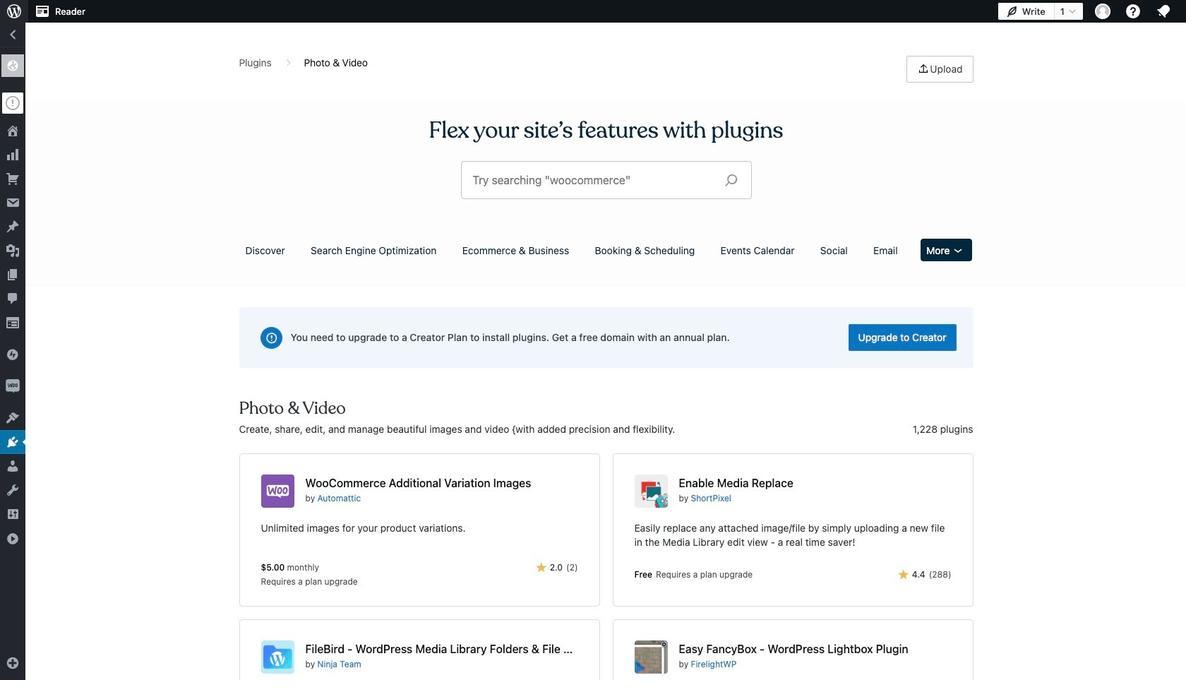 Task type: vqa. For each thing, say whether or not it's contained in the screenshot.
MY PROFILE image
yes



Task type: describe. For each thing, give the bounding box(es) containing it.
1 img image from the top
[[6, 348, 20, 362]]

manage your sites image
[[6, 3, 23, 20]]

help image
[[1125, 3, 1142, 20]]

Search search field
[[473, 162, 714, 198]]



Task type: locate. For each thing, give the bounding box(es) containing it.
2 img image from the top
[[6, 379, 20, 393]]

1 vertical spatial img image
[[6, 379, 20, 393]]

main content
[[234, 56, 979, 680]]

my profile image
[[1096, 4, 1111, 19]]

0 vertical spatial img image
[[6, 348, 20, 362]]

manage your notifications image
[[1156, 3, 1173, 20]]

plugin icon image
[[261, 475, 294, 508], [635, 475, 668, 508], [261, 641, 294, 674], [635, 641, 668, 674]]

img image
[[6, 348, 20, 362], [6, 379, 20, 393]]

None search field
[[462, 162, 751, 198]]

open search image
[[714, 170, 749, 190]]



